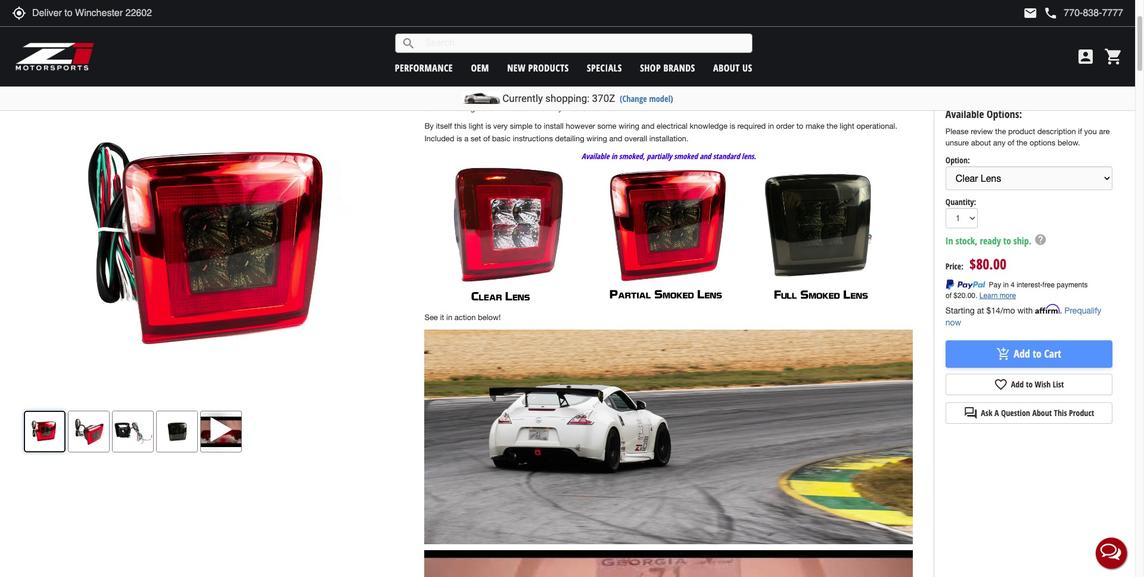 Task type: describe. For each thing, give the bounding box(es) containing it.
phone link
[[1044, 6, 1124, 20]]

prequalify
[[1065, 306, 1102, 316]]

0 horizontal spatial about
[[714, 61, 740, 74]]

shop brands link
[[641, 61, 696, 74]]

serves
[[690, 91, 713, 100]]

new products link
[[508, 61, 569, 74]]

oem
[[471, 61, 489, 74]]

knowledge
[[690, 122, 728, 131]]

price:
[[946, 260, 964, 272]]

currently shopping: 370z (change model)
[[503, 92, 674, 104]]

at
[[978, 306, 985, 316]]

question_answer ask a question about this product
[[964, 406, 1095, 420]]

also
[[790, 91, 805, 100]]

0 vertical spatial for
[[519, 91, 529, 100]]

specials link
[[587, 61, 622, 74]]

smoked
[[674, 151, 698, 162]]

this inside this jdm inspired fog light for the 370z is a multi-function light that not only serves as a rear fog light but also illuminates with brake lights and reverse lights for increased visibility in all situations.
[[425, 91, 439, 100]]

simple
[[510, 122, 533, 131]]

standard
[[713, 151, 740, 162]]

new
[[508, 61, 526, 74]]

see
[[425, 313, 438, 322]]

light up increased
[[503, 91, 517, 100]]

in inside this jdm inspired fog light for the 370z is a multi-function light that not only serves as a rear fog light but also illuminates with brake lights and reverse lights for increased visibility in all situations.
[[565, 103, 571, 112]]

Search search field
[[416, 34, 752, 52]]

and right smoked
[[700, 151, 712, 162]]

question_answer
[[964, 406, 979, 420]]

install manuals link
[[416, 65, 466, 76]]

ask
[[982, 407, 993, 419]]

unsure
[[946, 138, 970, 147]]

installation.
[[650, 134, 689, 143]]

this jdm inspired fog light for the 370z is a multi-function light that not only serves as a rear fog light but also illuminates with brake lights and reverse lights for increased visibility in all situations.
[[425, 91, 902, 112]]

.
[[1061, 306, 1063, 316]]

3 star from the left
[[440, 20, 452, 32]]

it
[[440, 313, 445, 322]]

basic
[[492, 134, 511, 143]]

with inside the starting at $14 /mo with affirm .
[[1018, 306, 1034, 316]]

mail phone
[[1024, 6, 1059, 20]]

the up any
[[996, 127, 1007, 136]]

smoked,
[[619, 151, 645, 162]]

overall
[[625, 134, 648, 143]]

you
[[1085, 127, 1098, 136]]

add for add to wish list
[[1012, 379, 1025, 390]]

favorite_border
[[995, 377, 1009, 392]]

light left that
[[628, 91, 643, 100]]

z1
[[439, 35, 447, 46]]

370z inside this jdm inspired fog light for the 370z is a multi-function light that not only serves as a rear fog light but also illuminates with brake lights and reverse lights for increased visibility in all situations.
[[544, 91, 562, 100]]

us
[[743, 61, 753, 74]]

install
[[544, 122, 564, 131]]

situations.
[[583, 103, 618, 112]]

are
[[1100, 127, 1111, 136]]

reverse
[[440, 103, 465, 112]]

products
[[529, 61, 569, 74]]

with inside this jdm inspired fog light for the 370z is a multi-function light that not only serves as a rear fog light but also illuminates with brake lights and reverse lights for increased visibility in all situations.
[[846, 91, 860, 100]]

4 star from the left
[[452, 20, 464, 32]]

add_shopping_cart
[[997, 347, 1012, 361]]

shopping:
[[546, 92, 590, 104]]

z1 motorsports logo image
[[15, 42, 95, 72]]

shopping_cart
[[1105, 47, 1124, 66]]

any
[[994, 138, 1006, 147]]

about
[[972, 138, 992, 147]]

inspired
[[460, 91, 487, 100]]

my_location
[[12, 6, 26, 20]]

in stock, ready to ship. help
[[946, 233, 1048, 247]]

a inside by itself this light is very simple to install however some wiring and electrical knowledge is required in order to make the light operational. included is a set of basic instructions detailing wiring and overall installation.
[[465, 134, 469, 143]]

itself
[[436, 122, 452, 131]]

by
[[425, 122, 434, 131]]

install
[[416, 65, 436, 76]]

(change model) link
[[620, 93, 674, 104]]

light up set at the top left of page
[[469, 122, 484, 131]]

is down this
[[457, 134, 462, 143]]

multi-
[[578, 91, 598, 100]]

oem link
[[471, 61, 489, 74]]

all
[[573, 103, 581, 112]]

the down the product
[[1017, 138, 1028, 147]]

1 fog from the left
[[489, 91, 501, 100]]

specials
[[587, 61, 622, 74]]

light left operational.
[[840, 122, 855, 131]]

increased
[[500, 103, 533, 112]]

required
[[738, 122, 766, 131]]

a
[[995, 407, 1000, 419]]

mail link
[[1024, 6, 1038, 20]]

that
[[645, 91, 658, 100]]

ready
[[981, 234, 1002, 247]]

is left the required
[[730, 122, 736, 131]]

and up the overall
[[642, 122, 655, 131]]

new products
[[508, 61, 569, 74]]

in inside by itself this light is very simple to install however some wiring and electrical knowledge is required in order to make the light operational. included is a set of basic instructions detailing wiring and overall installation.
[[769, 122, 775, 131]]

1 star from the left
[[416, 20, 428, 32]]

in right it
[[447, 313, 453, 322]]

available options: please review the product description if you are unsure about any of the options below.
[[946, 107, 1111, 147]]

favorite_border add to wish list
[[995, 377, 1065, 392]]

very
[[494, 122, 508, 131]]

performance
[[395, 61, 453, 74]]

operational.
[[857, 122, 898, 131]]

to inside favorite_border add to wish list
[[1027, 379, 1033, 390]]

function
[[598, 91, 626, 100]]

is inside this jdm inspired fog light for the 370z is a multi-function light that not only serves as a rear fog light but also illuminates with brake lights and reverse lights for increased visibility in all situations.
[[564, 91, 569, 100]]

star_half
[[464, 20, 476, 32]]

stock,
[[956, 234, 978, 247]]

visibility
[[535, 103, 563, 112]]

option:
[[946, 155, 971, 166]]

wish
[[1035, 379, 1051, 390]]

in
[[946, 234, 954, 247]]

illuminates
[[807, 91, 844, 100]]

1 vertical spatial wiring
[[587, 134, 608, 143]]

about inside question_answer ask a question about this product
[[1033, 407, 1053, 419]]

options:
[[987, 107, 1023, 121]]



Task type: locate. For each thing, give the bounding box(es) containing it.
only
[[674, 91, 688, 100]]

light left "but"
[[760, 91, 775, 100]]

1 horizontal spatial 370z
[[592, 92, 616, 104]]

0 horizontal spatial with
[[846, 91, 860, 100]]

and down some
[[610, 134, 623, 143]]

of right any
[[1008, 138, 1015, 147]]

wiring up the overall
[[619, 122, 640, 131]]

in
[[565, 103, 571, 112], [769, 122, 775, 131], [612, 151, 618, 162], [447, 313, 453, 322]]

the inside by itself this light is very simple to install however some wiring and electrical knowledge is required in order to make the light operational. included is a set of basic instructions detailing wiring and overall installation.
[[827, 122, 838, 131]]

now
[[946, 318, 962, 328]]

some
[[598, 122, 617, 131]]

370z up visibility
[[544, 91, 562, 100]]

with
[[846, 91, 860, 100], [1018, 306, 1034, 316]]

of inside by itself this light is very simple to install however some wiring and electrical knowledge is required in order to make the light operational. included is a set of basic instructions detailing wiring and overall installation.
[[484, 134, 490, 143]]

the up visibility
[[531, 91, 542, 100]]

rear
[[731, 91, 745, 100]]

the inside this jdm inspired fog light for the 370z is a multi-function light that not only serves as a rear fog light but also illuminates with brake lights and reverse lights for increased visibility in all situations.
[[531, 91, 542, 100]]

1 vertical spatial with
[[1018, 306, 1034, 316]]

1 vertical spatial for
[[488, 103, 497, 112]]

lights right brake
[[884, 91, 902, 100]]

performance link
[[395, 61, 453, 74]]

included
[[425, 134, 455, 143]]

0 horizontal spatial available
[[582, 151, 610, 162]]

2 horizontal spatial a
[[725, 91, 729, 100]]

to
[[535, 122, 542, 131], [797, 122, 804, 131], [1004, 234, 1012, 247], [1034, 347, 1042, 361], [1027, 379, 1033, 390]]

1 horizontal spatial fog
[[747, 91, 758, 100]]

to left 'cart' on the right bottom
[[1034, 347, 1042, 361]]

$80.00
[[970, 254, 1007, 273]]

a right as
[[725, 91, 729, 100]]

available down the detailing
[[582, 151, 610, 162]]

/mo
[[1001, 306, 1016, 316]]

1 horizontal spatial wiring
[[619, 122, 640, 131]]

in left order
[[769, 122, 775, 131]]

account_box
[[1077, 47, 1096, 66]]

with right the /mo
[[1018, 306, 1034, 316]]

list
[[1054, 379, 1065, 390]]

available
[[946, 107, 985, 121], [582, 151, 610, 162]]

this inside question_answer ask a question about this product
[[1055, 407, 1068, 419]]

search
[[402, 36, 416, 50]]

but
[[777, 91, 788, 100]]

is left very
[[486, 122, 491, 131]]

for up increased
[[519, 91, 529, 100]]

about right question
[[1033, 407, 1053, 419]]

(change
[[620, 93, 648, 104]]

for up very
[[488, 103, 497, 112]]

ship.
[[1014, 234, 1032, 247]]

currently
[[503, 92, 543, 104]]

1 vertical spatial this
[[1055, 407, 1068, 419]]

to up instructions
[[535, 122, 542, 131]]

this left jdm
[[425, 91, 439, 100]]

description
[[1038, 127, 1077, 136]]

0 vertical spatial add
[[1015, 347, 1031, 361]]

brands
[[664, 61, 696, 74]]

cart
[[1045, 347, 1062, 361]]

to left the ship.
[[1004, 234, 1012, 247]]

lights
[[884, 91, 902, 100], [467, 103, 486, 112]]

1 horizontal spatial a
[[572, 91, 576, 100]]

manuals
[[438, 65, 466, 76]]

2 star from the left
[[428, 20, 440, 32]]

0 horizontal spatial for
[[488, 103, 497, 112]]

0 vertical spatial with
[[846, 91, 860, 100]]

star star star star star_half 4.6/5 - (40 reviews) brand: z1 motorsports fits models: 370z... install manuals
[[416, 20, 543, 76]]

and inside this jdm inspired fog light for the 370z is a multi-function light that not only serves as a rear fog light but also illuminates with brake lights and reverse lights for increased visibility in all situations.
[[425, 103, 438, 112]]

options
[[1030, 138, 1056, 147]]

0 horizontal spatial lights
[[467, 103, 486, 112]]

wiring down some
[[587, 134, 608, 143]]

fog
[[489, 91, 501, 100], [747, 91, 758, 100]]

make
[[806, 122, 825, 131]]

prequalify now
[[946, 306, 1102, 328]]

add for add to cart
[[1015, 347, 1031, 361]]

help
[[1035, 233, 1048, 246]]

model)
[[650, 93, 674, 104]]

brand:
[[416, 35, 437, 46]]

jdm
[[441, 91, 458, 100]]

account_box link
[[1074, 47, 1099, 66]]

add inside favorite_border add to wish list
[[1012, 379, 1025, 390]]

z1 motorsports link
[[439, 35, 489, 46]]

starting at $14 /mo with affirm .
[[946, 304, 1065, 316]]

is
[[564, 91, 569, 100], [486, 122, 491, 131], [730, 122, 736, 131], [457, 134, 462, 143]]

see it in action below!
[[425, 313, 501, 322]]

and up by
[[425, 103, 438, 112]]

0 vertical spatial about
[[714, 61, 740, 74]]

lens.
[[742, 151, 757, 162]]

0 vertical spatial wiring
[[619, 122, 640, 131]]

starting
[[946, 306, 975, 316]]

370z up some
[[592, 92, 616, 104]]

by itself this light is very simple to install however some wiring and electrical knowledge is required in order to make the light operational. included is a set of basic instructions detailing wiring and overall installation.
[[425, 122, 898, 143]]

a up 'all'
[[572, 91, 576, 100]]

370z
[[544, 91, 562, 100], [592, 92, 616, 104]]

0 horizontal spatial a
[[465, 134, 469, 143]]

1 horizontal spatial lights
[[884, 91, 902, 100]]

1 horizontal spatial for
[[519, 91, 529, 100]]

about us link
[[714, 61, 753, 74]]

review
[[971, 127, 994, 136]]

0 vertical spatial lights
[[884, 91, 902, 100]]

0 horizontal spatial 370z
[[544, 91, 562, 100]]

1 vertical spatial about
[[1033, 407, 1053, 419]]

add
[[1015, 347, 1031, 361], [1012, 379, 1025, 390]]

0 horizontal spatial wiring
[[587, 134, 608, 143]]

question
[[1002, 407, 1031, 419]]

product
[[1070, 407, 1095, 419]]

electrical
[[657, 122, 688, 131]]

to left wish
[[1027, 379, 1033, 390]]

fits
[[416, 50, 427, 61]]

is left multi- at right top
[[564, 91, 569, 100]]

affirm
[[1036, 304, 1061, 315]]

add right favorite_border at the right of page
[[1012, 379, 1025, 390]]

a
[[572, 91, 576, 100], [725, 91, 729, 100], [465, 134, 469, 143]]

with left brake
[[846, 91, 860, 100]]

motorsports
[[449, 35, 489, 46]]

1 horizontal spatial available
[[946, 107, 985, 121]]

available for in
[[582, 151, 610, 162]]

available up please
[[946, 107, 985, 121]]

the right make
[[827, 122, 838, 131]]

to inside the in stock, ready to ship. help
[[1004, 234, 1012, 247]]

in left 'all'
[[565, 103, 571, 112]]

of inside available options: please review the product description if you are unsure about any of the options below.
[[1008, 138, 1015, 147]]

370z...
[[457, 51, 481, 60]]

0 horizontal spatial fog
[[489, 91, 501, 100]]

about left the us
[[714, 61, 740, 74]]

1 vertical spatial add
[[1012, 379, 1025, 390]]

1 vertical spatial lights
[[467, 103, 486, 112]]

0 vertical spatial available
[[946, 107, 985, 121]]

however
[[566, 122, 596, 131]]

prequalify now link
[[946, 306, 1102, 328]]

shop brands
[[641, 61, 696, 74]]

1 vertical spatial available
[[582, 151, 610, 162]]

of right set at the top left of page
[[484, 134, 490, 143]]

add inside add_shopping_cart add to cart
[[1015, 347, 1031, 361]]

fog right rear
[[747, 91, 758, 100]]

lights down the inspired
[[467, 103, 486, 112]]

1 horizontal spatial this
[[1055, 407, 1068, 419]]

shop
[[641, 61, 661, 74]]

fog right the inspired
[[489, 91, 501, 100]]

1 horizontal spatial with
[[1018, 306, 1034, 316]]

instructions
[[513, 134, 553, 143]]

$14
[[987, 306, 1001, 316]]

in left smoked,
[[612, 151, 618, 162]]

0 horizontal spatial this
[[425, 91, 439, 100]]

add_shopping_cart add to cart
[[997, 347, 1062, 361]]

available for options:
[[946, 107, 985, 121]]

2 fog from the left
[[747, 91, 758, 100]]

a left set at the top left of page
[[465, 134, 469, 143]]

mail
[[1024, 6, 1038, 20]]

1 horizontal spatial of
[[1008, 138, 1015, 147]]

please
[[946, 127, 969, 136]]

this left product
[[1055, 407, 1068, 419]]

0 horizontal spatial of
[[484, 134, 490, 143]]

phone
[[1044, 6, 1059, 20]]

to right order
[[797, 122, 804, 131]]

to inside add_shopping_cart add to cart
[[1034, 347, 1042, 361]]

1 horizontal spatial about
[[1033, 407, 1053, 419]]

add right add_shopping_cart
[[1015, 347, 1031, 361]]

not
[[660, 91, 671, 100]]

0 vertical spatial this
[[425, 91, 439, 100]]

quantity:
[[946, 196, 977, 208]]

about us
[[714, 61, 753, 74]]

available inside available options: please review the product description if you are unsure about any of the options below.
[[946, 107, 985, 121]]

order
[[777, 122, 795, 131]]



Task type: vqa. For each thing, say whether or not it's contained in the screenshot.
Nissan 370Z Z34 2009 2010 2011 2012 2013 2014 2015 2016 2017 2018 2019 3.7l VQ37VHR VHR NISMO Z1 Motorsports IMAGE
no



